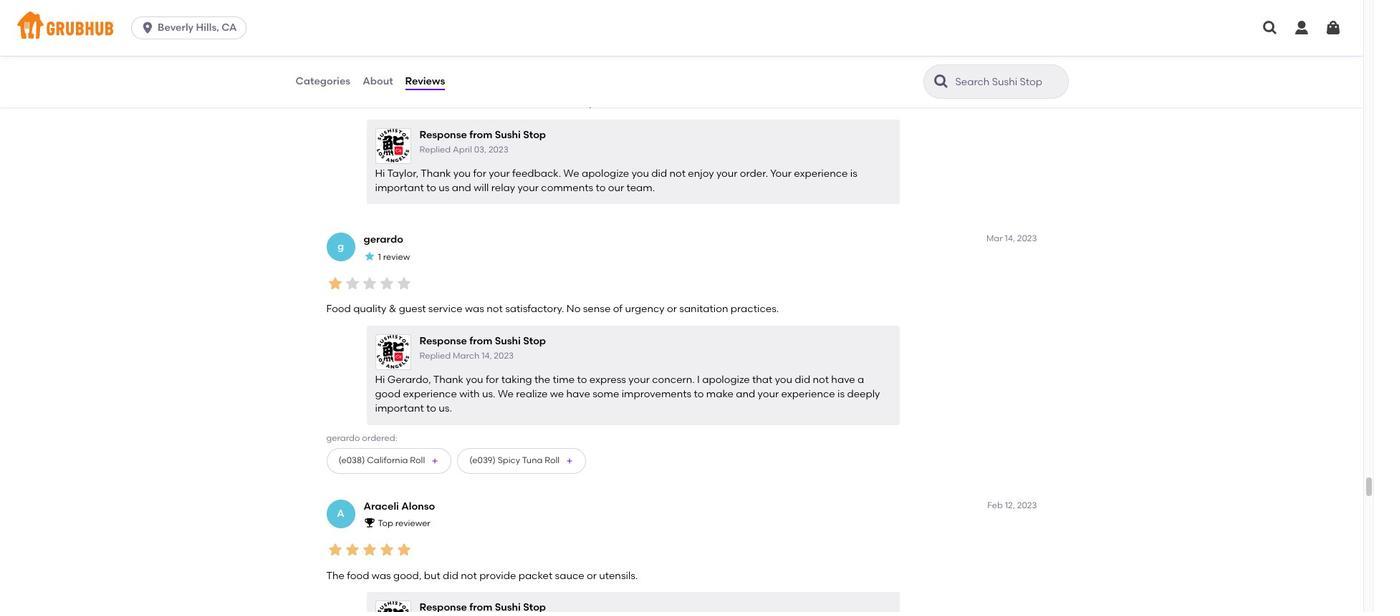 Task type: describe. For each thing, give the bounding box(es) containing it.
1 horizontal spatial hand-
[[359, 83, 389, 95]]

(e038) california roll
[[338, 456, 425, 466]]

gerardo for gerardo ordered:
[[326, 433, 360, 443]]

gerardo,
[[387, 374, 431, 386]]

top reviewer
[[378, 519, 430, 529]]

took
[[520, 83, 541, 95]]

threw
[[608, 83, 635, 95]]

main navigation navigation
[[0, 0, 1363, 56]]

our
[[608, 182, 624, 194]]

packet
[[518, 570, 552, 582]]

from for your
[[469, 129, 492, 141]]

make inside i got a hand-roll and it was sooo gross. i took one bite and threw the rest away as it tasted like something that would later make me sick. the tuna hand-roll with seaweed salad in it needs to do better. :(
[[913, 83, 940, 95]]

1 vertical spatial roll
[[356, 97, 371, 109]]

2 horizontal spatial svg image
[[1293, 19, 1310, 37]]

(e039) spicy tuna roll
[[469, 456, 560, 466]]

beverly hills, ca
[[158, 21, 237, 34]]

reviews button
[[404, 56, 446, 107]]

1 horizontal spatial or
[[667, 303, 677, 315]]

2023 right mar
[[1017, 234, 1037, 244]]

got
[[331, 83, 348, 95]]

response from sushi stop replied march 14, 2023
[[419, 335, 546, 361]]

as
[[705, 83, 716, 95]]

away
[[676, 83, 703, 95]]

1 horizontal spatial i
[[515, 83, 517, 95]]

we
[[550, 388, 564, 400]]

gross.
[[484, 83, 512, 95]]

do
[[535, 97, 548, 109]]

araceli alonso
[[364, 501, 435, 513]]

but
[[424, 570, 440, 582]]

1 review
[[378, 252, 410, 262]]

apologize inside hi gerardo, thank you for taking the time to express your concern.  i apologize that you did not have a good experience with us.  we realize we have some improvements to make and your experience is deeply important to us.
[[702, 374, 750, 386]]

araceli
[[364, 501, 399, 513]]

the inside i got a hand-roll and it was sooo gross. i took one bite and threw the rest away as it tasted like something that would later make me sick. the tuna hand-roll with seaweed salad in it needs to do better. :(
[[984, 83, 1002, 95]]

with inside i got a hand-roll and it was sooo gross. i took one bite and threw the rest away as it tasted like something that would later make me sick. the tuna hand-roll with seaweed salad in it needs to do better. :(
[[373, 97, 393, 109]]

0 horizontal spatial hand-
[[326, 97, 356, 109]]

express
[[589, 374, 626, 386]]

roll inside button
[[545, 456, 560, 466]]

1 vertical spatial the
[[326, 570, 345, 582]]

svg image inside beverly hills, ca button
[[140, 21, 155, 35]]

is inside hi taylor, thank you for your feedback. we apologize you did not enjoy your order. your experience is important to us and will relay your comments to our team.
[[850, 168, 857, 180]]

0 vertical spatial have
[[831, 374, 855, 386]]

tuna
[[1004, 83, 1027, 95]]

that inside i got a hand-roll and it was sooo gross. i took one bite and threw the rest away as it tasted like something that would later make me sick. the tuna hand-roll with seaweed salad in it needs to do better. :(
[[834, 83, 854, 95]]

time
[[553, 374, 575, 386]]

search icon image
[[932, 73, 950, 90]]

enjoy
[[688, 168, 714, 180]]

(e039) spicy tuna roll button
[[457, 448, 586, 474]]

0 vertical spatial 14,
[[1005, 234, 1015, 244]]

hi taylor, thank you for your feedback. we apologize you did not enjoy your order. your experience is important to us and will relay your comments to our team.
[[375, 168, 857, 194]]

experience left deeply
[[781, 388, 835, 400]]

april
[[453, 145, 472, 155]]

0 horizontal spatial i
[[326, 83, 329, 95]]

improvements
[[622, 388, 691, 400]]

order.
[[740, 168, 768, 180]]

something
[[780, 83, 831, 95]]

1 horizontal spatial roll
[[389, 83, 404, 95]]

replied for taylor,
[[419, 145, 451, 155]]

team.
[[626, 182, 655, 194]]

comments
[[541, 182, 593, 194]]

alonso
[[401, 501, 435, 513]]

the food was good, but did not provide packet sauce or utensils.
[[326, 570, 638, 582]]

categories
[[296, 75, 350, 87]]

like
[[761, 83, 777, 95]]

salad
[[442, 97, 469, 109]]

would
[[856, 83, 886, 95]]

2 horizontal spatial it
[[719, 83, 725, 95]]

practices.
[[731, 303, 779, 315]]

hi for hi gerardo, thank you for taking the time to express your concern.  i apologize that you did not have a good experience with us.  we realize we have some improvements to make and your experience is deeply important to us.
[[375, 374, 385, 386]]

one
[[544, 83, 562, 95]]

i got a hand-roll and it was sooo gross. i took one bite and threw the rest away as it tasted like something that would later make me sick. the tuna hand-roll with seaweed salad in it needs to do better. :(
[[326, 83, 1027, 109]]

us
[[439, 182, 449, 194]]

0 horizontal spatial us.
[[439, 403, 452, 415]]

1 horizontal spatial svg image
[[1262, 19, 1279, 37]]

tuna
[[522, 456, 543, 466]]

sushi stop logo image for gerardo,
[[377, 335, 409, 369]]

3 sushi stop logo image from the top
[[377, 602, 409, 612]]

0 horizontal spatial have
[[566, 388, 590, 400]]

:(
[[585, 97, 591, 109]]

will
[[474, 182, 489, 194]]

some
[[593, 388, 619, 400]]

experience inside hi taylor, thank you for your feedback. we apologize you did not enjoy your order. your experience is important to us and will relay your comments to our team.
[[794, 168, 848, 180]]

response for gerardo,
[[419, 335, 467, 347]]

utensils.
[[599, 570, 638, 582]]

g
[[337, 241, 344, 253]]

beverly
[[158, 21, 194, 34]]

hi for hi taylor, thank you for your feedback. we apologize you did not enjoy your order. your experience is important to us and will relay your comments to our team.
[[375, 168, 385, 180]]

03,
[[474, 145, 486, 155]]

plus icon image for (e039) spicy tuna roll
[[565, 457, 574, 466]]

seaweed
[[396, 97, 440, 109]]

a
[[337, 508, 344, 520]]

relay
[[491, 182, 515, 194]]

provide
[[479, 570, 516, 582]]

of
[[613, 303, 623, 315]]

good,
[[393, 570, 422, 582]]

food quality & guest service was not satisfactory.  no sense of urgency or sanitation practices.
[[326, 303, 779, 315]]

to inside i got a hand-roll and it was sooo gross. i took one bite and threw the rest away as it tasted like something that would later make me sick. the tuna hand-roll with seaweed salad in it needs to do better. :(
[[523, 97, 533, 109]]

stop for feedback.
[[523, 129, 546, 141]]

feedback.
[[512, 168, 561, 180]]

taylor,
[[387, 168, 418, 180]]

to left us
[[426, 182, 436, 194]]

mar
[[986, 234, 1003, 244]]

thank for experience
[[433, 374, 463, 386]]

Search Sushi Stop search field
[[954, 75, 1063, 89]]

stop for the
[[523, 335, 546, 347]]

for for your
[[473, 168, 486, 180]]

2023 inside response from sushi stop replied march 14, 2023
[[494, 351, 514, 361]]

deeply
[[847, 388, 880, 400]]

did inside hi gerardo, thank you for taking the time to express your concern.  i apologize that you did not have a good experience with us.  we realize we have some improvements to make and your experience is deeply important to us.
[[795, 374, 810, 386]]

to left our
[[596, 182, 606, 194]]

0 horizontal spatial it
[[428, 83, 434, 95]]

and inside hi taylor, thank you for your feedback. we apologize you did not enjoy your order. your experience is important to us and will relay your comments to our team.
[[452, 182, 471, 194]]

not inside hi taylor, thank you for your feedback. we apologize you did not enjoy your order. your experience is important to us and will relay your comments to our team.
[[669, 168, 686, 180]]

sauce
[[555, 570, 584, 582]]

a inside hi gerardo, thank you for taking the time to express your concern.  i apologize that you did not have a good experience with us.  we realize we have some improvements to make and your experience is deeply important to us.
[[858, 374, 864, 386]]

satisfactory.
[[505, 303, 564, 315]]

for for taking
[[486, 374, 499, 386]]

categories button
[[295, 56, 351, 107]]

about button
[[362, 56, 394, 107]]

food
[[347, 570, 369, 582]]

feb
[[987, 501, 1003, 511]]

sick.
[[961, 83, 982, 95]]

to down gerardo,
[[426, 403, 436, 415]]

1 vertical spatial or
[[587, 570, 597, 582]]

plus icon image for (e038) california roll
[[431, 457, 439, 466]]



Task type: vqa. For each thing, say whether or not it's contained in the screenshot.
"Share Icon" on the right top of the page
no



Task type: locate. For each thing, give the bounding box(es) containing it.
feb 12, 2023
[[987, 501, 1037, 511]]

14,
[[1005, 234, 1015, 244], [482, 351, 492, 361]]

or
[[667, 303, 677, 315], [587, 570, 597, 582]]

1
[[378, 252, 381, 262]]

stop down do
[[523, 129, 546, 141]]

1 horizontal spatial us.
[[482, 388, 495, 400]]

1 vertical spatial did
[[795, 374, 810, 386]]

no
[[567, 303, 581, 315]]

i right "concern."
[[697, 374, 700, 386]]

that
[[834, 83, 854, 95], [752, 374, 772, 386]]

important inside hi gerardo, thank you for taking the time to express your concern.  i apologize that you did not have a good experience with us.  we realize we have some improvements to make and your experience is deeply important to us.
[[375, 403, 424, 415]]

the inside hi gerardo, thank you for taking the time to express your concern.  i apologize that you did not have a good experience with us.  we realize we have some improvements to make and your experience is deeply important to us.
[[534, 374, 550, 386]]

12,
[[1005, 501, 1015, 511]]

0 horizontal spatial or
[[587, 570, 597, 582]]

i left got
[[326, 83, 329, 95]]

tasted
[[728, 83, 759, 95]]

0 horizontal spatial roll
[[356, 97, 371, 109]]

i inside hi gerardo, thank you for taking the time to express your concern.  i apologize that you did not have a good experience with us.  we realize we have some improvements to make and your experience is deeply important to us.
[[697, 374, 700, 386]]

response up "march"
[[419, 335, 467, 347]]

the left rest
[[637, 83, 653, 95]]

sushi down needs on the top left of page
[[495, 129, 521, 141]]

1 horizontal spatial the
[[637, 83, 653, 95]]

experience right your
[[794, 168, 848, 180]]

1 vertical spatial replied
[[419, 351, 451, 361]]

food
[[326, 303, 351, 315]]

1 horizontal spatial make
[[913, 83, 940, 95]]

2023 up taking
[[494, 351, 514, 361]]

1 replied from the top
[[419, 145, 451, 155]]

have
[[831, 374, 855, 386], [566, 388, 590, 400]]

2 replied from the top
[[419, 351, 451, 361]]

2 plus icon image from the left
[[565, 457, 574, 466]]

2 hi from the top
[[375, 374, 385, 386]]

plus icon image right tuna
[[565, 457, 574, 466]]

0 horizontal spatial a
[[350, 83, 357, 95]]

1 vertical spatial us.
[[439, 403, 452, 415]]

roll
[[410, 456, 425, 466], [545, 456, 560, 466]]

1 response from the top
[[419, 129, 467, 141]]

make inside hi gerardo, thank you for taking the time to express your concern.  i apologize that you did not have a good experience with us.  we realize we have some improvements to make and your experience is deeply important to us.
[[706, 388, 734, 400]]

and inside hi gerardo, thank you for taking the time to express your concern.  i apologize that you did not have a good experience with us.  we realize we have some improvements to make and your experience is deeply important to us.
[[736, 388, 755, 400]]

thank inside hi taylor, thank you for your feedback. we apologize you did not enjoy your order. your experience is important to us and will relay your comments to our team.
[[421, 168, 451, 180]]

hi
[[375, 168, 385, 180], [375, 374, 385, 386]]

thank for and
[[421, 168, 451, 180]]

1 from from the top
[[469, 129, 492, 141]]

2023
[[489, 145, 508, 155], [1017, 234, 1037, 244], [494, 351, 514, 361], [1017, 501, 1037, 511]]

have down the time
[[566, 388, 590, 400]]

2 stop from the top
[[523, 335, 546, 347]]

1 vertical spatial 14,
[[482, 351, 492, 361]]

it up seaweed
[[428, 83, 434, 95]]

0 vertical spatial sushi
[[495, 129, 521, 141]]

with down "march"
[[459, 388, 480, 400]]

0 vertical spatial that
[[834, 83, 854, 95]]

1 horizontal spatial roll
[[545, 456, 560, 466]]

1 horizontal spatial gerardo
[[364, 234, 403, 246]]

sooo
[[458, 83, 482, 95]]

hi gerardo, thank you for taking the time to express your concern.  i apologize that you did not have a good experience with us.  we realize we have some improvements to make and your experience is deeply important to us.
[[375, 374, 880, 415]]

in
[[472, 97, 480, 109]]

make right improvements on the bottom of page
[[706, 388, 734, 400]]

1 horizontal spatial a
[[858, 374, 864, 386]]

good
[[375, 388, 401, 400]]

1 horizontal spatial plus icon image
[[565, 457, 574, 466]]

plus icon image inside (e038) california roll button
[[431, 457, 439, 466]]

thank down "march"
[[433, 374, 463, 386]]

to right the time
[[577, 374, 587, 386]]

we up comments
[[563, 168, 579, 180]]

1 vertical spatial with
[[459, 388, 480, 400]]

response inside response from sushi stop replied march 14, 2023
[[419, 335, 467, 347]]

hi inside hi gerardo, thank you for taking the time to express your concern.  i apologize that you did not have a good experience with us.  we realize we have some improvements to make and your experience is deeply important to us.
[[375, 374, 385, 386]]

hi left taylor,
[[375, 168, 385, 180]]

0 vertical spatial hi
[[375, 168, 385, 180]]

2023 inside response from sushi stop replied april 03, 2023
[[489, 145, 508, 155]]

your
[[770, 168, 792, 180]]

roll right california
[[410, 456, 425, 466]]

2 vertical spatial did
[[443, 570, 458, 582]]

sushi stop logo image
[[377, 129, 409, 163], [377, 335, 409, 369], [377, 602, 409, 612]]

response from sushi stop replied april 03, 2023
[[419, 129, 546, 155]]

roll right tuna
[[545, 456, 560, 466]]

stop inside response from sushi stop replied april 03, 2023
[[523, 129, 546, 141]]

1 horizontal spatial we
[[563, 168, 579, 180]]

star icon image
[[326, 54, 344, 72], [344, 54, 361, 72], [361, 54, 378, 72], [378, 54, 395, 72], [395, 54, 412, 72], [364, 251, 375, 262], [326, 275, 344, 292], [344, 275, 361, 292], [361, 275, 378, 292], [378, 275, 395, 292], [395, 275, 412, 292], [326, 542, 344, 559], [344, 542, 361, 559], [361, 542, 378, 559], [378, 542, 395, 559], [395, 542, 412, 559]]

have up deeply
[[831, 374, 855, 386]]

that inside hi gerardo, thank you for taking the time to express your concern.  i apologize that you did not have a good experience with us.  we realize we have some improvements to make and your experience is deeply important to us.
[[752, 374, 772, 386]]

sushi for taking
[[495, 335, 521, 347]]

from up "03,"
[[469, 129, 492, 141]]

1 vertical spatial hand-
[[326, 97, 356, 109]]

hills,
[[196, 21, 219, 34]]

you
[[453, 168, 471, 180], [632, 168, 649, 180], [466, 374, 483, 386], [775, 374, 792, 386]]

&
[[389, 303, 396, 315]]

ordered:
[[362, 433, 397, 443]]

1 vertical spatial was
[[465, 303, 484, 315]]

2023 right the 12,
[[1017, 501, 1037, 511]]

roll down about
[[356, 97, 371, 109]]

a up deeply
[[858, 374, 864, 386]]

0 horizontal spatial plus icon image
[[431, 457, 439, 466]]

0 vertical spatial response
[[419, 129, 467, 141]]

2 sushi from the top
[[495, 335, 521, 347]]

replied left "march"
[[419, 351, 451, 361]]

us. down response from sushi stop replied march 14, 2023 on the bottom left of the page
[[439, 403, 452, 415]]

we
[[563, 168, 579, 180], [498, 388, 514, 400]]

was right service
[[465, 303, 484, 315]]

14, right "march"
[[482, 351, 492, 361]]

1 sushi stop logo image from the top
[[377, 129, 409, 163]]

1 vertical spatial sushi
[[495, 335, 521, 347]]

0 horizontal spatial that
[[752, 374, 772, 386]]

make
[[913, 83, 940, 95], [706, 388, 734, 400]]

0 horizontal spatial the
[[534, 374, 550, 386]]

sushi stop logo image up gerardo,
[[377, 335, 409, 369]]

2 vertical spatial sushi stop logo image
[[377, 602, 409, 612]]

apologize inside hi taylor, thank you for your feedback. we apologize you did not enjoy your order. your experience is important to us and will relay your comments to our team.
[[582, 168, 629, 180]]

svg image
[[1325, 19, 1342, 37]]

for up will
[[473, 168, 486, 180]]

1 roll from the left
[[410, 456, 425, 466]]

1 horizontal spatial did
[[651, 168, 667, 180]]

sushi inside response from sushi stop replied march 14, 2023
[[495, 335, 521, 347]]

response for taylor,
[[419, 129, 467, 141]]

that left would
[[834, 83, 854, 95]]

experience down gerardo,
[[403, 388, 457, 400]]

a right got
[[350, 83, 357, 95]]

from for taking
[[469, 335, 492, 347]]

0 vertical spatial hand-
[[359, 83, 389, 95]]

with
[[373, 97, 393, 109], [459, 388, 480, 400]]

1 horizontal spatial the
[[984, 83, 1002, 95]]

1 vertical spatial sushi stop logo image
[[377, 335, 409, 369]]

0 horizontal spatial with
[[373, 97, 393, 109]]

thank
[[421, 168, 451, 180], [433, 374, 463, 386]]

plus icon image inside the (e039) spicy tuna roll button
[[565, 457, 574, 466]]

1 vertical spatial the
[[534, 374, 550, 386]]

with inside hi gerardo, thank you for taking the time to express your concern.  i apologize that you did not have a good experience with us.  we realize we have some improvements to make and your experience is deeply important to us.
[[459, 388, 480, 400]]

your
[[489, 168, 510, 180], [716, 168, 738, 180], [518, 182, 539, 194], [628, 374, 650, 386], [758, 388, 779, 400]]

1 horizontal spatial it
[[482, 97, 489, 109]]

was right food
[[372, 570, 391, 582]]

not inside hi gerardo, thank you for taking the time to express your concern.  i apologize that you did not have a good experience with us.  we realize we have some improvements to make and your experience is deeply important to us.
[[813, 374, 829, 386]]

important inside hi taylor, thank you for your feedback. we apologize you did not enjoy your order. your experience is important to us and will relay your comments to our team.
[[375, 182, 424, 194]]

the inside i got a hand-roll and it was sooo gross. i took one bite and threw the rest away as it tasted like something that would later make me sick. the tuna hand-roll with seaweed salad in it needs to do better. :(
[[637, 83, 653, 95]]

response
[[419, 129, 467, 141], [419, 335, 467, 347]]

response inside response from sushi stop replied april 03, 2023
[[419, 129, 467, 141]]

0 vertical spatial a
[[350, 83, 357, 95]]

was up salad
[[436, 83, 456, 95]]

gerardo up (e038)
[[326, 433, 360, 443]]

1 vertical spatial a
[[858, 374, 864, 386]]

1 hi from the top
[[375, 168, 385, 180]]

1 vertical spatial is
[[837, 388, 845, 400]]

reviews
[[405, 75, 445, 87]]

0 horizontal spatial svg image
[[140, 21, 155, 35]]

taking
[[501, 374, 532, 386]]

0 vertical spatial sushi stop logo image
[[377, 129, 409, 163]]

from inside response from sushi stop replied april 03, 2023
[[469, 129, 492, 141]]

2 horizontal spatial i
[[697, 374, 700, 386]]

0 vertical spatial apologize
[[582, 168, 629, 180]]

realize
[[516, 388, 548, 400]]

1 vertical spatial important
[[375, 403, 424, 415]]

0 vertical spatial the
[[637, 83, 653, 95]]

or right the urgency
[[667, 303, 677, 315]]

2 horizontal spatial was
[[465, 303, 484, 315]]

about
[[363, 75, 393, 87]]

gerardo up 1
[[364, 234, 403, 246]]

sushi stop logo image up taylor,
[[377, 129, 409, 163]]

1 horizontal spatial was
[[436, 83, 456, 95]]

i
[[326, 83, 329, 95], [515, 83, 517, 95], [697, 374, 700, 386]]

1 vertical spatial response
[[419, 335, 467, 347]]

or right sauce
[[587, 570, 597, 582]]

1 vertical spatial hi
[[375, 374, 385, 386]]

sushi for your
[[495, 129, 521, 141]]

hi inside hi taylor, thank you for your feedback. we apologize you did not enjoy your order. your experience is important to us and will relay your comments to our team.
[[375, 168, 385, 180]]

quality
[[353, 303, 386, 315]]

to down "concern."
[[694, 388, 704, 400]]

trophy icon image
[[364, 517, 375, 529]]

is inside hi gerardo, thank you for taking the time to express your concern.  i apologize that you did not have a good experience with us.  we realize we have some improvements to make and your experience is deeply important to us.
[[837, 388, 845, 400]]

plus icon image left (e039) in the bottom left of the page
[[431, 457, 439, 466]]

from inside response from sushi stop replied march 14, 2023
[[469, 335, 492, 347]]

is
[[850, 168, 857, 180], [837, 388, 845, 400]]

a inside i got a hand-roll and it was sooo gross. i took one bite and threw the rest away as it tasted like something that would later make me sick. the tuna hand-roll with seaweed salad in it needs to do better. :(
[[350, 83, 357, 95]]

not
[[669, 168, 686, 180], [487, 303, 503, 315], [813, 374, 829, 386], [461, 570, 477, 582]]

roll up seaweed
[[389, 83, 404, 95]]

urgency
[[625, 303, 665, 315]]

2 roll from the left
[[545, 456, 560, 466]]

it right as
[[719, 83, 725, 95]]

gerardo for gerardo
[[364, 234, 403, 246]]

bite
[[565, 83, 583, 95]]

the right sick.
[[984, 83, 1002, 95]]

0 vertical spatial is
[[850, 168, 857, 180]]

response up april
[[419, 129, 467, 141]]

0 vertical spatial make
[[913, 83, 940, 95]]

0 horizontal spatial gerardo
[[326, 433, 360, 443]]

2023 right "03,"
[[489, 145, 508, 155]]

1 horizontal spatial is
[[850, 168, 857, 180]]

march
[[453, 351, 479, 361]]

service
[[428, 303, 463, 315]]

1 vertical spatial apologize
[[702, 374, 750, 386]]

important down taylor,
[[375, 182, 424, 194]]

0 vertical spatial replied
[[419, 145, 451, 155]]

to
[[523, 97, 533, 109], [426, 182, 436, 194], [596, 182, 606, 194], [577, 374, 587, 386], [694, 388, 704, 400], [426, 403, 436, 415]]

sushi up taking
[[495, 335, 521, 347]]

0 vertical spatial important
[[375, 182, 424, 194]]

stop inside response from sushi stop replied march 14, 2023
[[523, 335, 546, 347]]

later
[[888, 83, 910, 95]]

important down good
[[375, 403, 424, 415]]

thank inside hi gerardo, thank you for taking the time to express your concern.  i apologize that you did not have a good experience with us.  we realize we have some improvements to make and your experience is deeply important to us.
[[433, 374, 463, 386]]

1 vertical spatial make
[[706, 388, 734, 400]]

sushi stop logo image down good, at the bottom of the page
[[377, 602, 409, 612]]

thank up us
[[421, 168, 451, 180]]

apologize right "concern."
[[702, 374, 750, 386]]

(e038) california roll button
[[326, 448, 452, 474]]

for
[[473, 168, 486, 180], [486, 374, 499, 386]]

was
[[436, 83, 456, 95], [465, 303, 484, 315], [372, 570, 391, 582]]

2 from from the top
[[469, 335, 492, 347]]

2 sushi stop logo image from the top
[[377, 335, 409, 369]]

stop
[[523, 129, 546, 141], [523, 335, 546, 347]]

1 vertical spatial for
[[486, 374, 499, 386]]

to left do
[[523, 97, 533, 109]]

we inside hi gerardo, thank you for taking the time to express your concern.  i apologize that you did not have a good experience with us.  we realize we have some improvements to make and your experience is deeply important to us.
[[498, 388, 514, 400]]

0 horizontal spatial did
[[443, 570, 458, 582]]

0 horizontal spatial roll
[[410, 456, 425, 466]]

replied for gerardo,
[[419, 351, 451, 361]]

0 horizontal spatial was
[[372, 570, 391, 582]]

sense
[[583, 303, 611, 315]]

the up 'realize'
[[534, 374, 550, 386]]

1 horizontal spatial have
[[831, 374, 855, 386]]

1 horizontal spatial with
[[459, 388, 480, 400]]

sushi inside response from sushi stop replied april 03, 2023
[[495, 129, 521, 141]]

for inside hi gerardo, thank you for taking the time to express your concern.  i apologize that you did not have a good experience with us.  we realize we have some improvements to make and your experience is deeply important to us.
[[486, 374, 499, 386]]

ca
[[222, 21, 237, 34]]

14, inside response from sushi stop replied march 14, 2023
[[482, 351, 492, 361]]

2 vertical spatial was
[[372, 570, 391, 582]]

concern.
[[652, 374, 695, 386]]

replied inside response from sushi stop replied april 03, 2023
[[419, 145, 451, 155]]

top
[[378, 519, 393, 529]]

0 vertical spatial thank
[[421, 168, 451, 180]]

0 horizontal spatial make
[[706, 388, 734, 400]]

0 vertical spatial for
[[473, 168, 486, 180]]

1 vertical spatial have
[[566, 388, 590, 400]]

hand- right got
[[359, 83, 389, 95]]

spicy
[[498, 456, 520, 466]]

0 vertical spatial gerardo
[[364, 234, 403, 246]]

replied inside response from sushi stop replied march 14, 2023
[[419, 351, 451, 361]]

plus icon image
[[431, 457, 439, 466], [565, 457, 574, 466]]

2 important from the top
[[375, 403, 424, 415]]

1 plus icon image from the left
[[431, 457, 439, 466]]

0 horizontal spatial we
[[498, 388, 514, 400]]

with down about
[[373, 97, 393, 109]]

1 vertical spatial from
[[469, 335, 492, 347]]

2 horizontal spatial did
[[795, 374, 810, 386]]

a
[[350, 83, 357, 95], [858, 374, 864, 386]]

gerardo
[[364, 234, 403, 246], [326, 433, 360, 443]]

0 vertical spatial did
[[651, 168, 667, 180]]

beverly hills, ca button
[[131, 16, 252, 39]]

reviewer
[[395, 519, 430, 529]]

from up "march"
[[469, 335, 492, 347]]

hi up good
[[375, 374, 385, 386]]

0 vertical spatial roll
[[389, 83, 404, 95]]

0 horizontal spatial 14,
[[482, 351, 492, 361]]

1 horizontal spatial apologize
[[702, 374, 750, 386]]

apologize up our
[[582, 168, 629, 180]]

0 vertical spatial with
[[373, 97, 393, 109]]

make left me
[[913, 83, 940, 95]]

stop down satisfactory.
[[523, 335, 546, 347]]

mar 14, 2023
[[986, 234, 1037, 244]]

sushi stop logo image for taylor,
[[377, 129, 409, 163]]

1 vertical spatial stop
[[523, 335, 546, 347]]

for left taking
[[486, 374, 499, 386]]

the left food
[[326, 570, 345, 582]]

was inside i got a hand-roll and it was sooo gross. i took one bite and threw the rest away as it tasted like something that would later make me sick. the tuna hand-roll with seaweed salad in it needs to do better. :(
[[436, 83, 456, 95]]

14, right mar
[[1005, 234, 1015, 244]]

it right in
[[482, 97, 489, 109]]

0 horizontal spatial the
[[326, 570, 345, 582]]

better.
[[551, 97, 582, 109]]

hand- down got
[[326, 97, 356, 109]]

we down taking
[[498, 388, 514, 400]]

1 important from the top
[[375, 182, 424, 194]]

i left took on the top left
[[515, 83, 517, 95]]

0 vertical spatial the
[[984, 83, 1002, 95]]

(e038)
[[338, 456, 365, 466]]

2 response from the top
[[419, 335, 467, 347]]

0 vertical spatial us.
[[482, 388, 495, 400]]

1 vertical spatial gerardo
[[326, 433, 360, 443]]

rest
[[656, 83, 674, 95]]

we inside hi taylor, thank you for your feedback. we apologize you did not enjoy your order. your experience is important to us and will relay your comments to our team.
[[563, 168, 579, 180]]

that down practices.
[[752, 374, 772, 386]]

1 stop from the top
[[523, 129, 546, 141]]

1 sushi from the top
[[495, 129, 521, 141]]

for inside hi taylor, thank you for your feedback. we apologize you did not enjoy your order. your experience is important to us and will relay your comments to our team.
[[473, 168, 486, 180]]

guest
[[399, 303, 426, 315]]

us. left 'realize'
[[482, 388, 495, 400]]

replied left april
[[419, 145, 451, 155]]

(e039)
[[469, 456, 496, 466]]

0 vertical spatial from
[[469, 129, 492, 141]]

did
[[651, 168, 667, 180], [795, 374, 810, 386], [443, 570, 458, 582]]

svg image
[[1262, 19, 1279, 37], [1293, 19, 1310, 37], [140, 21, 155, 35]]

did inside hi taylor, thank you for your feedback. we apologize you did not enjoy your order. your experience is important to us and will relay your comments to our team.
[[651, 168, 667, 180]]

1 vertical spatial we
[[498, 388, 514, 400]]

hand-
[[359, 83, 389, 95], [326, 97, 356, 109]]

roll inside button
[[410, 456, 425, 466]]

1 horizontal spatial that
[[834, 83, 854, 95]]



